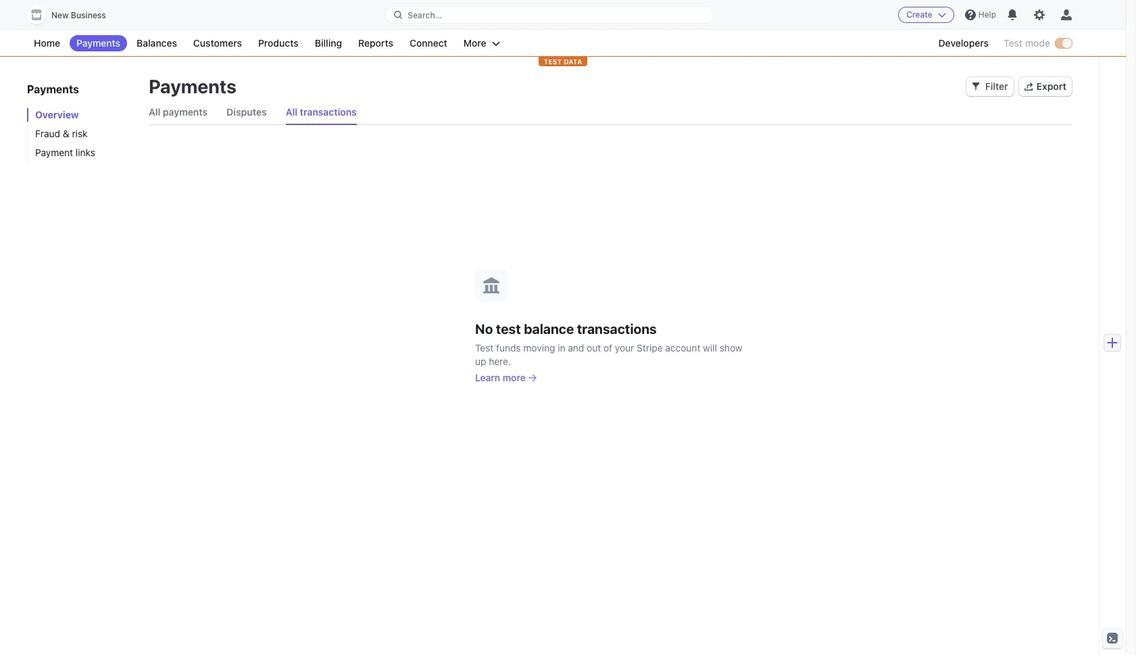 Task type: locate. For each thing, give the bounding box(es) containing it.
test
[[1004, 37, 1023, 49], [475, 342, 494, 353]]

payments link
[[70, 35, 127, 51]]

0 horizontal spatial test
[[475, 342, 494, 353]]

transactions inside tab list
[[300, 106, 357, 118]]

0 vertical spatial test
[[1004, 37, 1023, 49]]

&
[[63, 128, 69, 139]]

all inside all payments link
[[149, 106, 161, 118]]

create
[[907, 9, 933, 20]]

more
[[503, 372, 526, 383]]

all transactions link
[[286, 100, 357, 124]]

all left payments
[[149, 106, 161, 118]]

billing
[[315, 37, 342, 49]]

test
[[544, 57, 562, 66]]

customers
[[193, 37, 242, 49]]

test for test mode
[[1004, 37, 1023, 49]]

transactions
[[300, 106, 357, 118], [577, 321, 657, 336]]

reports
[[358, 37, 394, 49]]

and
[[568, 342, 585, 353]]

here.
[[489, 355, 511, 367]]

overview link
[[27, 108, 135, 122]]

create button
[[899, 7, 955, 23]]

export
[[1037, 80, 1067, 92]]

all right disputes
[[286, 106, 298, 118]]

home
[[34, 37, 60, 49]]

notifications image
[[1008, 9, 1019, 20]]

all for all transactions
[[286, 106, 298, 118]]

2 all from the left
[[286, 106, 298, 118]]

export button
[[1020, 77, 1073, 96]]

test up "up"
[[475, 342, 494, 353]]

all payments
[[149, 106, 208, 118]]

learn more
[[475, 372, 526, 383]]

test inside the test funds moving in and out of your stripe account will show up here.
[[475, 342, 494, 353]]

moving
[[524, 342, 556, 353]]

new business button
[[27, 5, 120, 24]]

1 vertical spatial test
[[475, 342, 494, 353]]

connect
[[410, 37, 448, 49]]

0 horizontal spatial all
[[149, 106, 161, 118]]

0 horizontal spatial transactions
[[300, 106, 357, 118]]

payments
[[76, 37, 120, 49], [149, 75, 237, 97], [27, 83, 79, 95]]

1 horizontal spatial all
[[286, 106, 298, 118]]

data
[[564, 57, 583, 66]]

funds
[[496, 342, 521, 353]]

developers link
[[932, 35, 996, 51]]

balance
[[524, 321, 574, 336]]

search…
[[408, 10, 442, 20]]

help
[[979, 9, 997, 20]]

1 horizontal spatial transactions
[[577, 321, 657, 336]]

new business
[[51, 10, 106, 20]]

fraud
[[35, 128, 60, 139]]

home link
[[27, 35, 67, 51]]

tab list
[[149, 100, 1073, 125]]

test left mode
[[1004, 37, 1023, 49]]

disputes
[[227, 106, 267, 118]]

0 vertical spatial transactions
[[300, 106, 357, 118]]

1 all from the left
[[149, 106, 161, 118]]

help button
[[960, 4, 1002, 26]]

overview
[[35, 109, 79, 120]]

all inside all transactions link
[[286, 106, 298, 118]]

fraud & risk
[[35, 128, 88, 139]]

test
[[496, 321, 521, 336]]

1 horizontal spatial test
[[1004, 37, 1023, 49]]

products link
[[252, 35, 306, 51]]

customers link
[[187, 35, 249, 51]]

all
[[149, 106, 161, 118], [286, 106, 298, 118]]

1 vertical spatial transactions
[[577, 321, 657, 336]]

all for all payments
[[149, 106, 161, 118]]

fraud & risk link
[[27, 127, 135, 141]]



Task type: describe. For each thing, give the bounding box(es) containing it.
payments up payments
[[149, 75, 237, 97]]

learn
[[475, 372, 501, 383]]

your
[[615, 342, 635, 353]]

account
[[666, 342, 701, 353]]

svg image
[[972, 83, 981, 91]]

Search… search field
[[386, 6, 713, 23]]

test funds moving in and out of your stripe account will show up here.
[[475, 342, 743, 367]]

payments up 'overview'
[[27, 83, 79, 95]]

show
[[720, 342, 743, 353]]

products
[[258, 37, 299, 49]]

connect link
[[403, 35, 454, 51]]

tab list containing all payments
[[149, 100, 1073, 125]]

payment
[[35, 147, 73, 158]]

filter
[[986, 80, 1009, 92]]

billing link
[[308, 35, 349, 51]]

balances link
[[130, 35, 184, 51]]

test mode
[[1004, 37, 1051, 49]]

in
[[558, 342, 566, 353]]

up
[[475, 355, 487, 367]]

mode
[[1026, 37, 1051, 49]]

payments
[[163, 106, 208, 118]]

no
[[475, 321, 493, 336]]

links
[[76, 147, 95, 158]]

test data
[[544, 57, 583, 66]]

payment links link
[[27, 146, 135, 160]]

developers
[[939, 37, 989, 49]]

all transactions
[[286, 106, 357, 118]]

no test balance transactions
[[475, 321, 657, 336]]

filter button
[[967, 77, 1014, 96]]

disputes link
[[227, 100, 267, 124]]

balances
[[137, 37, 177, 49]]

stripe
[[637, 342, 663, 353]]

risk
[[72, 128, 88, 139]]

will
[[703, 342, 718, 353]]

payments down business
[[76, 37, 120, 49]]

out
[[587, 342, 601, 353]]

more button
[[457, 35, 507, 51]]

all payments link
[[149, 100, 208, 124]]

learn more link
[[475, 371, 537, 384]]

of
[[604, 342, 613, 353]]

test for test funds moving in and out of your stripe account will show up here.
[[475, 342, 494, 353]]

reports link
[[352, 35, 400, 51]]

new
[[51, 10, 69, 20]]

business
[[71, 10, 106, 20]]

more
[[464, 37, 487, 49]]

payment links
[[35, 147, 95, 158]]

Search… text field
[[386, 6, 713, 23]]



Task type: vqa. For each thing, say whether or not it's contained in the screenshot.
Help icon
no



